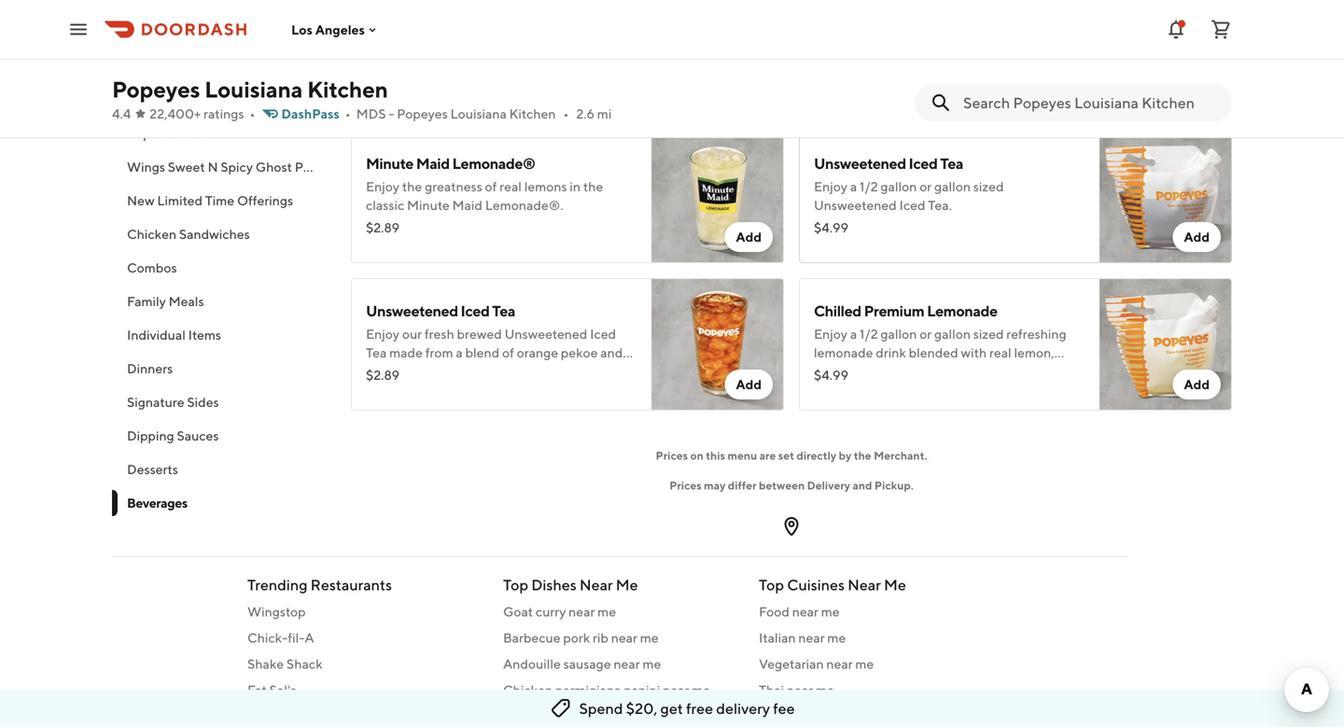 Task type: locate. For each thing, give the bounding box(es) containing it.
near right salsa
[[537, 709, 563, 724]]

me up food near me link
[[884, 576, 907, 594]]

minute up classic
[[366, 155, 414, 172]]

1 vertical spatial real
[[990, 345, 1012, 361]]

am up item offers
[[144, 6, 162, 21]]

chicken up "combos"
[[127, 226, 177, 242]]

rib
[[593, 630, 609, 646]]

maid down greatness
[[453, 198, 483, 213]]

chicken for chicken parmigiana panini near me
[[503, 683, 553, 698]]

smoothie
[[759, 709, 817, 724]]

1 vertical spatial america.
[[366, 382, 419, 398]]

0 vertical spatial $4.99
[[814, 220, 849, 235]]

1 horizontal spatial unsweetened iced tea image
[[1100, 131, 1233, 263]]

enjoy inside enjoy our fresh brewed cane sweeeet iced tea® made from a blend of orange pekoe and pekoe cut black teas from asia and south america.
[[366, 31, 400, 47]]

chicken down andouille
[[503, 683, 553, 698]]

1 vertical spatial asia
[[520, 364, 545, 379]]

0 vertical spatial south
[[573, 69, 609, 84]]

me up free on the bottom right of the page
[[692, 683, 711, 698]]

1 horizontal spatial •
[[345, 106, 351, 121]]

0 vertical spatial america.
[[366, 87, 419, 103]]

cane
[[505, 31, 537, 47]]

1 sized from the top
[[974, 179, 1005, 194]]

1 horizontal spatial chicken
[[503, 683, 553, 698]]

or up tea.
[[920, 179, 932, 194]]

0 vertical spatial orange
[[529, 50, 570, 65]]

2 1/2 from the top
[[860, 326, 879, 342]]

prices
[[656, 449, 688, 462], [670, 479, 702, 492]]

1 vertical spatial 1/2
[[860, 326, 879, 342]]

2 asia from the top
[[520, 364, 545, 379]]

the right by
[[854, 449, 872, 462]]

or inside chilled premium lemonade enjoy a 1/2 gallon or gallon sized refreshing lemonade drink blended with real lemon, sweetened and served chilled.
[[920, 326, 932, 342]]

me down thai near me link
[[848, 709, 867, 724]]

salsa near me
[[503, 709, 584, 724]]

0 vertical spatial or
[[920, 179, 932, 194]]

1 horizontal spatial maid
[[453, 198, 483, 213]]

near for dishes
[[580, 576, 613, 594]]

new limited time offerings
[[127, 193, 293, 208]]

1 vertical spatial black
[[428, 364, 460, 379]]

0 vertical spatial fresh
[[425, 31, 455, 47]]

2 $2.89 from the top
[[366, 220, 400, 235]]

1 vertical spatial or
[[920, 326, 932, 342]]

1 vertical spatial unsweetened iced tea image
[[652, 278, 785, 411]]

top dishes near me
[[503, 576, 639, 594]]

2 teas from the top
[[462, 364, 487, 379]]

2 our from the top
[[402, 326, 422, 342]]

0 vertical spatial cut
[[406, 69, 425, 84]]

1 1/2 from the top
[[860, 179, 879, 194]]

2 vertical spatial items
[[188, 327, 221, 343]]

0 vertical spatial popeyes
[[112, 76, 200, 103]]

2 am from the left
[[202, 6, 221, 21]]

0 horizontal spatial maid
[[416, 155, 450, 172]]

enjoy inside unsweetened iced tea enjoy our fresh brewed unsweetened iced tea made from a blend of orange pekoe and pekoe cut black teas from asia and south america.
[[366, 326, 400, 342]]

0 horizontal spatial •
[[250, 106, 255, 121]]

2 • from the left
[[345, 106, 351, 121]]

1 horizontal spatial tea
[[492, 302, 516, 320]]

9:00 am - 3:45 am
[[112, 6, 221, 21]]

enjoy
[[366, 31, 400, 47], [814, 31, 848, 47], [366, 179, 400, 194], [814, 179, 848, 194], [366, 326, 400, 342], [814, 326, 848, 342]]

enjoy the classic, iconic flavor of fanta orange®.
[[814, 31, 1040, 65]]

me down top cuisines near me
[[822, 604, 840, 620]]

enjoy for unsweetened iced tea enjoy a 1/2 gallon or gallon sized unsweetened iced tea. $4.99
[[814, 179, 848, 194]]

lemon,
[[1015, 345, 1055, 361]]

sized for tea
[[974, 179, 1005, 194]]

popeyes down featured
[[112, 76, 200, 103]]

gallon
[[881, 179, 918, 194], [935, 179, 971, 194], [881, 326, 918, 342], [935, 326, 971, 342]]

0 vertical spatial teas
[[462, 69, 487, 84]]

1 horizontal spatial am
[[202, 6, 221, 21]]

• left the mds
[[345, 106, 351, 121]]

0 vertical spatial prices
[[656, 449, 688, 462]]

• down popeyes louisiana kitchen
[[250, 106, 255, 121]]

delivery
[[808, 479, 851, 492]]

near for cuisines
[[848, 576, 882, 594]]

1/2 inside chilled premium lemonade enjoy a 1/2 gallon or gallon sized refreshing lemonade drink blended with real lemon, sweetened and served chilled.
[[860, 326, 879, 342]]

the right in
[[584, 179, 604, 194]]

0 horizontal spatial top
[[503, 576, 529, 594]]

$20,
[[626, 700, 658, 718]]

1 vertical spatial $2.89
[[366, 220, 400, 235]]

me up vegetarian near me
[[828, 630, 846, 646]]

enjoy for chilled premium lemonade enjoy a 1/2 gallon or gallon sized refreshing lemonade drink blended with real lemon, sweetened and served chilled.
[[814, 326, 848, 342]]

1 vertical spatial -
[[389, 106, 394, 121]]

0 vertical spatial louisiana
[[205, 76, 303, 103]]

prices left may
[[670, 479, 702, 492]]

maid
[[416, 155, 450, 172], [453, 198, 483, 213]]

angeles
[[315, 22, 365, 37]]

2 south from the top
[[573, 364, 609, 379]]

get
[[661, 700, 684, 718]]

cut inside enjoy our fresh brewed cane sweeeet iced tea® made from a blend of orange pekoe and pekoe cut black teas from asia and south america.
[[406, 69, 425, 84]]

me down 'parmigiana'
[[566, 709, 584, 724]]

sweeeet
[[539, 31, 591, 47]]

italian near me
[[759, 630, 846, 646]]

sweetened
[[814, 364, 880, 379]]

0 vertical spatial $2.89
[[366, 72, 400, 88]]

items for featured items
[[184, 58, 217, 74]]

0 horizontal spatial unsweetened iced tea image
[[652, 278, 785, 411]]

add for unsweetened iced tea enjoy our fresh brewed unsweetened iced tea made from a blend of orange pekoe and pekoe cut black teas from asia and south america.
[[736, 377, 762, 392]]

add button
[[1173, 75, 1222, 105], [725, 222, 773, 252], [1173, 222, 1222, 252], [725, 370, 773, 400], [1173, 370, 1222, 400]]

1 brewed from the top
[[457, 31, 502, 47]]

iced inside enjoy our fresh brewed cane sweeeet iced tea® made from a blend of orange pekoe and pekoe cut black teas from asia and south america.
[[594, 31, 620, 47]]

cut inside unsweetened iced tea enjoy our fresh brewed unsweetened iced tea made from a blend of orange pekoe and pekoe cut black teas from asia and south america.
[[406, 364, 425, 379]]

1 vertical spatial south
[[573, 364, 609, 379]]

0 horizontal spatial popeyes
[[112, 76, 200, 103]]

salsa
[[503, 709, 534, 724]]

0 vertical spatial kitchen
[[307, 76, 388, 103]]

1 vertical spatial cut
[[406, 364, 425, 379]]

0 horizontal spatial -
[[165, 6, 171, 21]]

1 vertical spatial made
[[390, 345, 423, 361]]

2 top from the left
[[759, 576, 785, 594]]

2 cut from the top
[[406, 364, 425, 379]]

maid up greatness
[[416, 155, 450, 172]]

1 vertical spatial fresh
[[425, 326, 455, 342]]

me down goat curry near me 'link'
[[640, 630, 659, 646]]

fat sal's
[[248, 683, 296, 698]]

- right the mds
[[389, 106, 394, 121]]

asia inside unsweetened iced tea enjoy our fresh brewed unsweetened iced tea made from a blend of orange pekoe and pekoe cut black teas from asia and south america.
[[520, 364, 545, 379]]

sized
[[974, 179, 1005, 194], [974, 326, 1005, 342]]

0 vertical spatial real
[[500, 179, 522, 194]]

0 vertical spatial asia
[[520, 69, 545, 84]]

0 horizontal spatial tea
[[366, 345, 387, 361]]

1 vertical spatial prices
[[670, 479, 702, 492]]

items down the item offers button
[[184, 58, 217, 74]]

notification bell image
[[1166, 18, 1188, 41]]

a inside unsweetened iced tea enjoy a 1/2 gallon or gallon sized unsweetened iced tea. $4.99
[[851, 179, 858, 194]]

1 vertical spatial louisiana
[[451, 106, 507, 121]]

0 horizontal spatial chicken
[[127, 226, 177, 242]]

0 vertical spatial sized
[[974, 179, 1005, 194]]

signature sides
[[127, 395, 219, 410]]

sized inside unsweetened iced tea enjoy a 1/2 gallon or gallon sized unsweetened iced tea. $4.99
[[974, 179, 1005, 194]]

$4.99 up chilled
[[814, 220, 849, 235]]

1 vertical spatial chicken
[[503, 683, 553, 698]]

from
[[437, 50, 465, 65], [490, 69, 517, 84], [426, 345, 453, 361], [490, 364, 517, 379]]

1 our from the top
[[402, 31, 422, 47]]

spend $20, get free delivery fee
[[579, 700, 795, 718]]

item
[[127, 25, 154, 40]]

1 black from the top
[[428, 69, 460, 84]]

unsweetened iced tea image for unsweetened iced tea enjoy a 1/2 gallon or gallon sized unsweetened iced tea. $4.99
[[1100, 131, 1233, 263]]

limited
[[157, 193, 203, 208]]

prices for prices may differ between delivery and pickup.
[[670, 479, 702, 492]]

popeyes right the mds
[[397, 106, 448, 121]]

0 vertical spatial 1/2
[[860, 179, 879, 194]]

teas inside unsweetened iced tea enjoy our fresh brewed unsweetened iced tea made from a blend of orange pekoe and pekoe cut black teas from asia and south america.
[[462, 364, 487, 379]]

0 horizontal spatial am
[[144, 6, 162, 21]]

andouille
[[503, 657, 561, 672]]

1 fresh from the top
[[425, 31, 455, 47]]

1 asia from the top
[[520, 69, 545, 84]]

kitchen up the mds
[[307, 76, 388, 103]]

or for iced
[[920, 179, 932, 194]]

barbecue
[[503, 630, 561, 646]]

fat
[[248, 683, 267, 698]]

by
[[839, 449, 852, 462]]

$4.99 down lemonade
[[814, 368, 849, 383]]

item offers button
[[112, 16, 329, 50]]

2 or from the top
[[920, 326, 932, 342]]

sweet
[[168, 159, 205, 175]]

1 $4.99 from the top
[[814, 220, 849, 235]]

2 sized from the top
[[974, 326, 1005, 342]]

1 vertical spatial $4.99
[[814, 368, 849, 383]]

0 vertical spatial chicken
[[127, 226, 177, 242]]

new
[[127, 193, 155, 208]]

1 vertical spatial tea
[[492, 302, 516, 320]]

1 top from the left
[[503, 576, 529, 594]]

0 vertical spatial items
[[184, 58, 217, 74]]

3:45
[[173, 6, 200, 21]]

0 horizontal spatial me
[[616, 576, 639, 594]]

america. inside unsweetened iced tea enjoy our fresh brewed unsweetened iced tea made from a blend of orange pekoe and pekoe cut black teas from asia and south america.
[[366, 382, 419, 398]]

top up food
[[759, 576, 785, 594]]

0 horizontal spatial kitchen
[[307, 76, 388, 103]]

1 or from the top
[[920, 179, 932, 194]]

dashpass
[[281, 106, 340, 121]]

sized inside chilled premium lemonade enjoy a 1/2 gallon or gallon sized refreshing lemonade drink blended with real lemon, sweetened and served chilled.
[[974, 326, 1005, 342]]

•
[[250, 106, 255, 121], [345, 106, 351, 121], [564, 106, 569, 121]]

orange inside enjoy our fresh brewed cane sweeeet iced tea® made from a blend of orange pekoe and pekoe cut black teas from asia and south america.
[[529, 50, 570, 65]]

directly
[[797, 449, 837, 462]]

near down the barbecue pork rib near me link
[[614, 657, 640, 672]]

enjoy inside unsweetened iced tea enjoy a 1/2 gallon or gallon sized unsweetened iced tea. $4.99
[[814, 179, 848, 194]]

tea for unsweetened iced tea enjoy our fresh brewed unsweetened iced tea made from a blend of orange pekoe and pekoe cut black teas from asia and south america.
[[492, 302, 516, 320]]

0 vertical spatial made
[[401, 50, 435, 65]]

items down 22,400+ ratings •
[[176, 126, 209, 141]]

fresh inside unsweetened iced tea enjoy our fresh brewed unsweetened iced tea made from a blend of orange pekoe and pekoe cut black teas from asia and south america.
[[425, 326, 455, 342]]

0 vertical spatial black
[[428, 69, 460, 84]]

2 fresh from the top
[[425, 326, 455, 342]]

near down italian near me link
[[827, 657, 853, 672]]

1 vertical spatial blend
[[466, 345, 500, 361]]

$4.99 inside unsweetened iced tea enjoy a 1/2 gallon or gallon sized unsweetened iced tea. $4.99
[[814, 220, 849, 235]]

black inside enjoy our fresh brewed cane sweeeet iced tea® made from a blend of orange pekoe and pekoe cut black teas from asia and south america.
[[428, 69, 460, 84]]

real right with
[[990, 345, 1012, 361]]

restaurants
[[311, 576, 392, 594]]

near up food near me link
[[848, 576, 882, 594]]

0 vertical spatial -
[[165, 6, 171, 21]]

classic,
[[873, 31, 915, 47]]

dinners
[[127, 361, 173, 376]]

enjoy inside enjoy the classic, iconic flavor of fanta orange®.
[[814, 31, 848, 47]]

classic
[[366, 198, 405, 213]]

1 cut from the top
[[406, 69, 425, 84]]

a inside chilled premium lemonade enjoy a 1/2 gallon or gallon sized refreshing lemonade drink blended with real lemon, sweetened and served chilled.
[[851, 326, 858, 342]]

0 vertical spatial maid
[[416, 155, 450, 172]]

1 vertical spatial brewed
[[457, 326, 502, 342]]

2 horizontal spatial •
[[564, 106, 569, 121]]

- left '3:45'
[[165, 6, 171, 21]]

chick-fil-a link
[[248, 629, 481, 648]]

1 teas from the top
[[462, 69, 487, 84]]

chick-
[[248, 630, 288, 646]]

fee
[[774, 700, 795, 718]]

enjoy for unsweetened iced tea enjoy our fresh brewed unsweetened iced tea made from a blend of orange pekoe and pekoe cut black teas from asia and south america.
[[366, 326, 400, 342]]

0 vertical spatial brewed
[[457, 31, 502, 47]]

1 horizontal spatial near
[[848, 576, 882, 594]]

tea inside unsweetened iced tea enjoy a 1/2 gallon or gallon sized unsweetened iced tea. $4.99
[[941, 155, 964, 172]]

2 america. from the top
[[366, 382, 419, 398]]

may
[[704, 479, 726, 492]]

louisiana down enjoy our fresh brewed cane sweeeet iced tea® made from a blend of orange pekoe and pekoe cut black teas from asia and south america.
[[451, 106, 507, 121]]

add for minute maid lemonade® enjoy the greatness of real lemons in the classic minute maid lemonade®. $2.89
[[736, 229, 762, 245]]

1 vertical spatial teas
[[462, 364, 487, 379]]

italian near me link
[[759, 629, 993, 648]]

smoothie near me
[[759, 709, 867, 724]]

teas
[[462, 69, 487, 84], [462, 364, 487, 379]]

1 vertical spatial popeyes
[[397, 106, 448, 121]]

unsweetened iced tea enjoy our fresh brewed unsweetened iced tea made from a blend of orange pekoe and pekoe cut black teas from asia and south america.
[[366, 302, 623, 398]]

this
[[706, 449, 726, 462]]

items down family meals 'button'
[[188, 327, 221, 343]]

real
[[500, 179, 522, 194], [990, 345, 1012, 361]]

enjoy inside minute maid lemonade® enjoy the greatness of real lemons in the classic minute maid lemonade®. $2.89
[[366, 179, 400, 194]]

featured items
[[127, 58, 217, 74]]

our
[[402, 31, 422, 47], [402, 326, 422, 342]]

2 horizontal spatial tea
[[941, 155, 964, 172]]

kitchen
[[307, 76, 388, 103], [510, 106, 556, 121]]

top for top dishes near me
[[503, 576, 529, 594]]

iced
[[594, 31, 620, 47], [909, 155, 938, 172], [900, 198, 926, 213], [461, 302, 490, 320], [590, 326, 617, 342]]

brewed inside enjoy our fresh brewed cane sweeeet iced tea® made from a blend of orange pekoe and pekoe cut black teas from asia and south america.
[[457, 31, 502, 47]]

or
[[920, 179, 932, 194], [920, 326, 932, 342]]

combos
[[127, 260, 177, 276]]

0 vertical spatial minute
[[366, 155, 414, 172]]

chicken
[[127, 226, 177, 242], [503, 683, 553, 698]]

0 vertical spatial our
[[402, 31, 422, 47]]

1 vertical spatial items
[[176, 126, 209, 141]]

lemonade®
[[453, 155, 536, 172]]

orange®.
[[814, 50, 874, 65]]

0 horizontal spatial near
[[580, 576, 613, 594]]

add button for minute maid lemonade® enjoy the greatness of real lemons in the classic minute maid lemonade®. $2.89
[[725, 222, 773, 252]]

minute down greatness
[[407, 198, 450, 213]]

or inside unsweetened iced tea enjoy a 1/2 gallon or gallon sized unsweetened iced tea. $4.99
[[920, 179, 932, 194]]

unsweetened iced tea image
[[1100, 131, 1233, 263], [652, 278, 785, 411]]

fresh
[[425, 31, 455, 47], [425, 326, 455, 342]]

are
[[760, 449, 776, 462]]

chilled.
[[950, 364, 993, 379]]

me up rib
[[598, 604, 616, 620]]

kitchen left 2.6
[[510, 106, 556, 121]]

0 vertical spatial blend
[[477, 50, 512, 65]]

$4.99
[[814, 220, 849, 235], [814, 368, 849, 383]]

the up orange®.
[[851, 31, 871, 47]]

2 near from the left
[[848, 576, 882, 594]]

open menu image
[[67, 18, 90, 41]]

1 vertical spatial sized
[[974, 326, 1005, 342]]

enjoy our fresh brewed cane sweeeet iced tea® made from a blend of orange pekoe and pekoe cut black teas from asia and south america.
[[366, 31, 635, 103]]

our inside unsweetened iced tea enjoy our fresh brewed unsweetened iced tea made from a blend of orange pekoe and pekoe cut black teas from asia and south america.
[[402, 326, 422, 342]]

real up lemonade®.
[[500, 179, 522, 194]]

0 vertical spatial tea
[[941, 155, 964, 172]]

offers
[[157, 25, 195, 40]]

2 vertical spatial tea
[[366, 345, 387, 361]]

sized for lemonade
[[974, 326, 1005, 342]]

add for chilled premium lemonade enjoy a 1/2 gallon or gallon sized refreshing lemonade drink blended with real lemon, sweetened and served chilled.
[[1185, 377, 1210, 392]]

1 vertical spatial our
[[402, 326, 422, 342]]

1 america. from the top
[[366, 87, 419, 103]]

1 horizontal spatial -
[[389, 106, 394, 121]]

1 horizontal spatial me
[[884, 576, 907, 594]]

1 vertical spatial orange
[[517, 345, 559, 361]]

1 south from the top
[[573, 69, 609, 84]]

3 • from the left
[[564, 106, 569, 121]]

0 vertical spatial unsweetened iced tea image
[[1100, 131, 1233, 263]]

menu
[[728, 449, 758, 462]]

0 horizontal spatial real
[[500, 179, 522, 194]]

1 vertical spatial kitchen
[[510, 106, 556, 121]]

2 vertical spatial $2.89
[[366, 368, 400, 383]]

enjoy inside chilled premium lemonade enjoy a 1/2 gallon or gallon sized refreshing lemonade drink blended with real lemon, sweetened and served chilled.
[[814, 326, 848, 342]]

1/2 for unsweetened
[[860, 179, 879, 194]]

thai near me link
[[759, 681, 993, 700]]

2 black from the top
[[428, 364, 460, 379]]

and
[[613, 50, 635, 65], [548, 69, 570, 84], [601, 345, 623, 361], [548, 364, 570, 379], [882, 364, 905, 379], [853, 479, 873, 492]]

2 brewed from the top
[[457, 326, 502, 342]]

2 me from the left
[[884, 576, 907, 594]]

top up goat
[[503, 576, 529, 594]]

chicken inside button
[[127, 226, 177, 242]]

a inside unsweetened iced tea enjoy our fresh brewed unsweetened iced tea made from a blend of orange pekoe and pekoe cut black teas from asia and south america.
[[456, 345, 463, 361]]

• left 2.6
[[564, 106, 569, 121]]

me
[[598, 604, 616, 620], [822, 604, 840, 620], [640, 630, 659, 646], [828, 630, 846, 646], [643, 657, 662, 672], [856, 657, 874, 672], [692, 683, 711, 698], [816, 683, 835, 698], [566, 709, 584, 724], [848, 709, 867, 724]]

near up barbecue pork rib near me
[[569, 604, 595, 620]]

louisiana up ratings
[[205, 76, 303, 103]]

items for popular items
[[176, 126, 209, 141]]

top
[[503, 576, 529, 594], [759, 576, 785, 594]]

1/2 inside unsweetened iced tea enjoy a 1/2 gallon or gallon sized unsweetened iced tea. $4.99
[[860, 179, 879, 194]]

cane sweeeet iced tea® image
[[652, 0, 785, 116]]

or up the blended
[[920, 326, 932, 342]]

near up goat curry near me 'link'
[[580, 576, 613, 594]]

prices left "on"
[[656, 449, 688, 462]]

blend
[[477, 50, 512, 65], [466, 345, 500, 361]]

am right '3:45'
[[202, 6, 221, 21]]

family
[[127, 294, 166, 309]]

items inside button
[[176, 126, 209, 141]]

1 • from the left
[[250, 106, 255, 121]]

1 near from the left
[[580, 576, 613, 594]]

1 me from the left
[[616, 576, 639, 594]]

me up goat curry near me 'link'
[[616, 576, 639, 594]]

1 horizontal spatial top
[[759, 576, 785, 594]]

-
[[165, 6, 171, 21], [389, 106, 394, 121]]

1 vertical spatial maid
[[453, 198, 483, 213]]

near inside 'link'
[[569, 604, 595, 620]]

louisiana
[[205, 76, 303, 103], [451, 106, 507, 121]]

1 horizontal spatial real
[[990, 345, 1012, 361]]



Task type: describe. For each thing, give the bounding box(es) containing it.
Item Search search field
[[964, 92, 1218, 113]]

reviews
[[127, 92, 176, 107]]

sausage
[[564, 657, 611, 672]]

teas inside enjoy our fresh brewed cane sweeeet iced tea® made from a blend of orange pekoe and pekoe cut black teas from asia and south america.
[[462, 69, 487, 84]]

barbecue pork rib near me link
[[503, 629, 737, 648]]

sides
[[187, 395, 219, 410]]

ghost
[[256, 159, 292, 175]]

1 horizontal spatial popeyes
[[397, 106, 448, 121]]

parmigiana
[[556, 683, 622, 698]]

prices may differ between delivery and pickup.
[[670, 479, 914, 492]]

me for top cuisines near me
[[884, 576, 907, 594]]

near up vegetarian near me
[[799, 630, 825, 646]]

me down italian near me link
[[856, 657, 874, 672]]

wingstop link
[[248, 603, 481, 622]]

vegetarian near me link
[[759, 655, 993, 674]]

dishes
[[532, 576, 577, 594]]

spend
[[579, 700, 623, 718]]

brewed inside unsweetened iced tea enjoy our fresh brewed unsweetened iced tea made from a blend of orange pekoe and pekoe cut black teas from asia and south america.
[[457, 326, 502, 342]]

tea for unsweetened iced tea enjoy a 1/2 gallon or gallon sized unsweetened iced tea. $4.99
[[941, 155, 964, 172]]

1/2 for chilled
[[860, 326, 879, 342]]

the up classic
[[402, 179, 422, 194]]

near up 'italian near me'
[[793, 604, 819, 620]]

trending
[[248, 576, 308, 594]]

popular
[[127, 126, 174, 141]]

vegetarian near me
[[759, 657, 874, 672]]

prices on this menu are set directly by the merchant .
[[656, 449, 928, 462]]

reviews button
[[112, 83, 329, 117]]

spicy
[[221, 159, 253, 175]]

on
[[691, 449, 704, 462]]

in
[[570, 179, 581, 194]]

me down vegetarian near me
[[816, 683, 835, 698]]

chick-fil-a
[[248, 630, 314, 646]]

near down thai near me
[[819, 709, 846, 724]]

family meals button
[[112, 285, 329, 318]]

of inside enjoy the classic, iconic flavor of fanta orange®.
[[992, 31, 1004, 47]]

n
[[208, 159, 218, 175]]

free
[[687, 700, 714, 718]]

me for top dishes near me
[[616, 576, 639, 594]]

the inside enjoy the classic, iconic flavor of fanta orange®.
[[851, 31, 871, 47]]

orange inside unsweetened iced tea enjoy our fresh brewed unsweetened iced tea made from a blend of orange pekoe and pekoe cut black teas from asia and south america.
[[517, 345, 559, 361]]

real inside minute maid lemonade® enjoy the greatness of real lemons in the classic minute maid lemonade®. $2.89
[[500, 179, 522, 194]]

smoothie near me link
[[759, 708, 993, 726]]

sandwiches
[[179, 226, 250, 242]]

salsa near me link
[[503, 708, 737, 726]]

1 $2.89 from the top
[[366, 72, 400, 88]]

popular items
[[127, 126, 209, 141]]

south inside enjoy our fresh brewed cane sweeeet iced tea® made from a blend of orange pekoe and pekoe cut black teas from asia and south america.
[[573, 69, 609, 84]]

top for top cuisines near me
[[759, 576, 785, 594]]

iconic
[[918, 31, 953, 47]]

top cuisines near me
[[759, 576, 907, 594]]

me inside 'link'
[[598, 604, 616, 620]]

featured
[[127, 58, 181, 74]]

food near me
[[759, 604, 840, 620]]

4.4
[[112, 106, 131, 121]]

made inside unsweetened iced tea enjoy our fresh brewed unsweetened iced tea made from a blend of orange pekoe and pekoe cut black teas from asia and south america.
[[390, 345, 423, 361]]

wings sweet n spicy ghost pepper
[[127, 159, 338, 175]]

individual
[[127, 327, 186, 343]]

1 horizontal spatial kitchen
[[510, 106, 556, 121]]

thai
[[759, 683, 785, 698]]

greatness
[[425, 179, 483, 194]]

cuisines
[[788, 576, 845, 594]]

los
[[291, 22, 313, 37]]

meals
[[169, 294, 204, 309]]

food near me link
[[759, 603, 993, 622]]

sauces
[[177, 428, 219, 444]]

made inside enjoy our fresh brewed cane sweeeet iced tea® made from a blend of orange pekoe and pekoe cut black teas from asia and south america.
[[401, 50, 435, 65]]

featured items button
[[112, 50, 329, 83]]

signature
[[127, 395, 185, 410]]

wingstop
[[248, 604, 306, 620]]

chilled
[[814, 302, 862, 320]]

chicken parmigiana panini near me link
[[503, 681, 737, 700]]

blend inside enjoy our fresh brewed cane sweeeet iced tea® made from a blend of orange pekoe and pekoe cut black teas from asia and south america.
[[477, 50, 512, 65]]

shake
[[248, 657, 284, 672]]

me up panini on the bottom left of the page
[[643, 657, 662, 672]]

blended
[[909, 345, 959, 361]]

pepper
[[295, 159, 338, 175]]

our inside enjoy our fresh brewed cane sweeeet iced tea® made from a blend of orange pekoe and pekoe cut black teas from asia and south america.
[[402, 31, 422, 47]]

curry
[[536, 604, 566, 620]]

trending restaurants
[[248, 576, 392, 594]]

shake shack link
[[248, 655, 481, 674]]

add for unsweetened iced tea enjoy a 1/2 gallon or gallon sized unsweetened iced tea. $4.99
[[1185, 229, 1210, 245]]

or for premium
[[920, 326, 932, 342]]

desserts
[[127, 462, 178, 477]]

family meals
[[127, 294, 204, 309]]

near up get
[[663, 683, 690, 698]]

differ
[[728, 479, 757, 492]]

individual items button
[[112, 318, 329, 352]]

popeyes louisiana kitchen
[[112, 76, 388, 103]]

mds
[[356, 106, 386, 121]]

fanta orange® image
[[1100, 0, 1233, 116]]

of inside minute maid lemonade® enjoy the greatness of real lemons in the classic minute maid lemonade®. $2.89
[[485, 179, 497, 194]]

merchant
[[874, 449, 925, 462]]

set
[[779, 449, 795, 462]]

offerings
[[237, 193, 293, 208]]

1 am from the left
[[144, 6, 162, 21]]

wings sweet n spicy ghost pepper button
[[112, 150, 338, 184]]

chicken parmigiana panini near me
[[503, 683, 711, 698]]

america. inside enjoy our fresh brewed cane sweeeet iced tea® made from a blend of orange pekoe and pekoe cut black teas from asia and south america.
[[366, 87, 419, 103]]

minute maid lemonade® image
[[652, 131, 785, 263]]

of inside unsweetened iced tea enjoy our fresh brewed unsweetened iced tea made from a blend of orange pekoe and pekoe cut black teas from asia and south america.
[[502, 345, 514, 361]]

near up fee
[[787, 683, 814, 698]]

blend inside unsweetened iced tea enjoy our fresh brewed unsweetened iced tea made from a blend of orange pekoe and pekoe cut black teas from asia and south america.
[[466, 345, 500, 361]]

tea.
[[929, 198, 953, 213]]

mi
[[598, 106, 612, 121]]

prices for prices on this menu are set directly by the merchant .
[[656, 449, 688, 462]]

unsweetened iced tea enjoy a 1/2 gallon or gallon sized unsweetened iced tea. $4.99
[[814, 155, 1005, 235]]

lemonade
[[928, 302, 998, 320]]

9:00
[[112, 6, 142, 21]]

chilled premium lemonade image
[[1100, 278, 1233, 411]]

served
[[907, 364, 947, 379]]

1 vertical spatial minute
[[407, 198, 450, 213]]

beverages
[[127, 495, 188, 511]]

goat
[[503, 604, 533, 620]]

asia inside enjoy our fresh brewed cane sweeeet iced tea® made from a blend of orange pekoe and pekoe cut black teas from asia and south america.
[[520, 69, 545, 84]]

chicken for chicken sandwiches
[[127, 226, 177, 242]]

fanta
[[1006, 31, 1040, 47]]

add button for chilled premium lemonade enjoy a 1/2 gallon or gallon sized refreshing lemonade drink blended with real lemon, sweetened and served chilled.
[[1173, 370, 1222, 400]]

dinners button
[[112, 352, 329, 386]]

fresh inside enjoy our fresh brewed cane sweeeet iced tea® made from a blend of orange pekoe and pekoe cut black teas from asia and south america.
[[425, 31, 455, 47]]

1 horizontal spatial louisiana
[[451, 106, 507, 121]]

$2.89 inside minute maid lemonade® enjoy the greatness of real lemons in the classic minute maid lemonade®. $2.89
[[366, 220, 400, 235]]

of inside enjoy our fresh brewed cane sweeeet iced tea® made from a blend of orange pekoe and pekoe cut black teas from asia and south america.
[[514, 50, 526, 65]]

goat curry near me link
[[503, 603, 737, 622]]

combos button
[[112, 251, 329, 285]]

0 items, open order cart image
[[1210, 18, 1233, 41]]

3 $2.89 from the top
[[366, 368, 400, 383]]

a inside enjoy our fresh brewed cane sweeeet iced tea® made from a blend of orange pekoe and pekoe cut black teas from asia and south america.
[[468, 50, 475, 65]]

los angeles
[[291, 22, 365, 37]]

2 $4.99 from the top
[[814, 368, 849, 383]]

near right rib
[[611, 630, 638, 646]]

south inside unsweetened iced tea enjoy our fresh brewed unsweetened iced tea made from a blend of orange pekoe and pekoe cut black teas from asia and south america.
[[573, 364, 609, 379]]

0 horizontal spatial louisiana
[[205, 76, 303, 103]]

signature sides button
[[112, 386, 329, 419]]

chilled premium lemonade enjoy a 1/2 gallon or gallon sized refreshing lemonade drink blended with real lemon, sweetened and served chilled.
[[814, 302, 1067, 379]]

add button for unsweetened iced tea enjoy a 1/2 gallon or gallon sized unsweetened iced tea. $4.99
[[1173, 222, 1222, 252]]

and inside chilled premium lemonade enjoy a 1/2 gallon or gallon sized refreshing lemonade drink blended with real lemon, sweetened and served chilled.
[[882, 364, 905, 379]]

items for individual items
[[188, 327, 221, 343]]

black inside unsweetened iced tea enjoy our fresh brewed unsweetened iced tea made from a blend of orange pekoe and pekoe cut black teas from asia and south america.
[[428, 364, 460, 379]]

unsweetened iced tea image for unsweetened iced tea enjoy our fresh brewed unsweetened iced tea made from a blend of orange pekoe and pekoe cut black teas from asia and south america.
[[652, 278, 785, 411]]

andouille sausage near me link
[[503, 655, 737, 674]]

add button for unsweetened iced tea enjoy our fresh brewed unsweetened iced tea made from a blend of orange pekoe and pekoe cut black teas from asia and south america.
[[725, 370, 773, 400]]

real inside chilled premium lemonade enjoy a 1/2 gallon or gallon sized refreshing lemonade drink blended with real lemon, sweetened and served chilled.
[[990, 345, 1012, 361]]

enjoy for minute maid lemonade® enjoy the greatness of real lemons in the classic minute maid lemonade®. $2.89
[[366, 179, 400, 194]]



Task type: vqa. For each thing, say whether or not it's contained in the screenshot.


